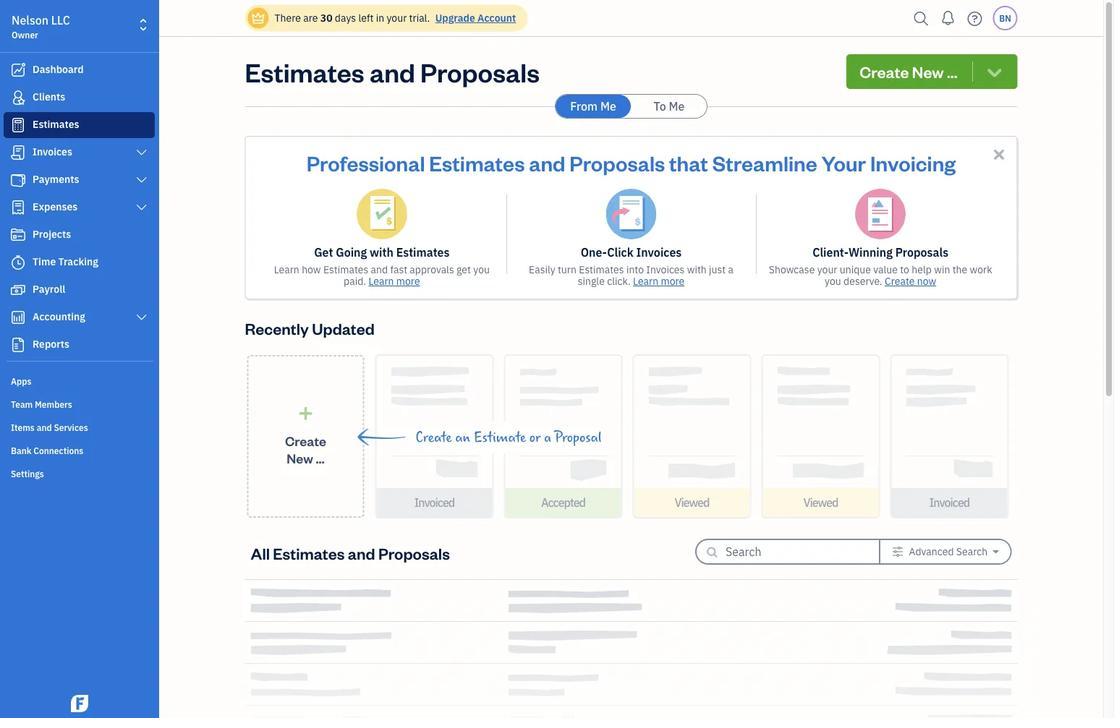 Task type: vqa. For each thing, say whether or not it's contained in the screenshot.
Nelson Llc Owner
yes



Task type: locate. For each thing, give the bounding box(es) containing it.
1 horizontal spatial you
[[825, 275, 841, 288]]

invoices up the into
[[636, 245, 682, 260]]

now
[[917, 275, 936, 288]]

a right just
[[728, 263, 734, 276]]

chevron large down image for payments
[[135, 174, 148, 186]]

main element
[[0, 0, 195, 719]]

search
[[956, 545, 988, 559]]

with up learn how estimates and fast approvals get you paid.
[[370, 245, 394, 260]]

0 horizontal spatial learn
[[274, 263, 299, 276]]

new inside create new …
[[287, 450, 313, 467]]

your
[[822, 149, 866, 176]]

chevron large down image for invoices
[[135, 147, 148, 158]]

me right from
[[600, 99, 616, 114]]

trial.
[[409, 11, 430, 25]]

0 horizontal spatial you
[[473, 263, 490, 276]]

0 horizontal spatial viewed
[[675, 495, 710, 510]]

left
[[358, 11, 374, 25]]

0 vertical spatial with
[[370, 245, 394, 260]]

and
[[370, 54, 415, 89], [529, 149, 566, 176], [371, 263, 388, 276], [37, 422, 52, 433], [348, 543, 375, 564]]

1 vertical spatial …
[[316, 450, 325, 467]]

more for with
[[396, 275, 420, 288]]

your
[[387, 11, 407, 25], [817, 263, 838, 276]]

0 horizontal spatial me
[[600, 99, 616, 114]]

invoices up payments
[[33, 145, 72, 158]]

learn left how
[[274, 263, 299, 276]]

learn more down get going with estimates
[[369, 275, 420, 288]]

close image
[[991, 146, 1008, 163]]

showcase
[[769, 263, 815, 276]]

value
[[874, 263, 898, 276]]

Search text field
[[726, 541, 856, 564]]

chevron large down image up expenses link
[[135, 174, 148, 186]]

project image
[[9, 228, 27, 242]]

payroll
[[33, 283, 65, 296]]

new down search "icon"
[[912, 61, 944, 82]]

2 chevron large down image from the top
[[135, 312, 148, 323]]

0 horizontal spatial invoiced
[[414, 495, 455, 510]]

1 chevron large down image from the top
[[135, 174, 148, 186]]

more right the into
[[661, 275, 685, 288]]

learn how estimates and fast approvals get you paid.
[[274, 263, 490, 288]]

search image
[[910, 8, 933, 29]]

chevrondown image
[[985, 62, 1005, 82]]

0 horizontal spatial create new … button
[[247, 355, 364, 518]]

win
[[934, 263, 950, 276]]

0 vertical spatial invoices
[[33, 145, 72, 158]]

2 me from the left
[[669, 99, 685, 114]]

create new … button for estimates and proposals
[[847, 54, 1018, 89]]

1 horizontal spatial create new … button
[[847, 54, 1018, 89]]

you right get
[[473, 263, 490, 276]]

with left just
[[687, 263, 707, 276]]

me right the to
[[669, 99, 685, 114]]

1 horizontal spatial more
[[661, 275, 685, 288]]

projects
[[33, 228, 71, 241]]

invoices
[[33, 145, 72, 158], [636, 245, 682, 260], [646, 263, 685, 276]]

a right the or
[[544, 430, 551, 446]]

chevron large down image
[[135, 174, 148, 186], [135, 202, 148, 213]]

streamline
[[712, 149, 817, 176]]

0 vertical spatial create new … button
[[847, 54, 1018, 89]]

1 vertical spatial create new … button
[[247, 355, 364, 518]]

me for from me
[[600, 99, 616, 114]]

a inside easily turn estimates into invoices with just a single click.
[[728, 263, 734, 276]]

1 chevron large down image from the top
[[135, 147, 148, 158]]

2 horizontal spatial learn
[[633, 275, 659, 288]]

expenses link
[[4, 195, 155, 221]]

1 viewed from the left
[[675, 495, 710, 510]]

chevron large down image inside expenses link
[[135, 202, 148, 213]]

2 more from the left
[[661, 275, 685, 288]]

one-
[[581, 245, 607, 260]]

0 horizontal spatial with
[[370, 245, 394, 260]]

invoices inside easily turn estimates into invoices with just a single click.
[[646, 263, 685, 276]]

0 vertical spatial new
[[912, 61, 944, 82]]

learn inside learn how estimates and fast approvals get you paid.
[[274, 263, 299, 276]]

create new … down plus "icon"
[[285, 433, 326, 467]]

learn more for invoices
[[633, 275, 685, 288]]

dashboard image
[[9, 63, 27, 77]]

fast
[[390, 263, 407, 276]]

approvals
[[410, 263, 454, 276]]

advanced search button
[[881, 541, 1010, 564]]

members
[[35, 399, 72, 410]]

0 horizontal spatial create new …
[[285, 433, 326, 467]]

create an estimate or a proposal
[[416, 430, 602, 446]]

1 horizontal spatial invoiced
[[930, 495, 970, 510]]

2 viewed from the left
[[803, 495, 838, 510]]

recently updated
[[245, 318, 375, 339]]

create new … button for create an estimate or a proposal
[[247, 355, 364, 518]]

learn for one-click invoices
[[633, 275, 659, 288]]

new down plus "icon"
[[287, 450, 313, 467]]

apps link
[[4, 370, 155, 391]]

you down client-
[[825, 275, 841, 288]]

the
[[953, 263, 968, 276]]

0 horizontal spatial new
[[287, 450, 313, 467]]

a
[[728, 263, 734, 276], [544, 430, 551, 446]]

advanced search
[[909, 545, 988, 559]]

estimates and proposals
[[245, 54, 540, 89]]

get
[[314, 245, 333, 260]]

1 horizontal spatial your
[[817, 263, 838, 276]]

from me
[[570, 99, 616, 114]]

0 vertical spatial your
[[387, 11, 407, 25]]

1 me from the left
[[600, 99, 616, 114]]

1 vertical spatial with
[[687, 263, 707, 276]]

1 horizontal spatial with
[[687, 263, 707, 276]]

in
[[376, 11, 384, 25]]

1 vertical spatial new
[[287, 450, 313, 467]]

freshbooks image
[[68, 695, 91, 713]]

are
[[303, 11, 318, 25]]

going
[[336, 245, 367, 260]]

learn right click.
[[633, 275, 659, 288]]

0 vertical spatial create new …
[[860, 61, 958, 82]]

1 vertical spatial invoices
[[636, 245, 682, 260]]

chevron large down image up projects link
[[135, 202, 148, 213]]

tracking
[[58, 255, 98, 268]]

reports link
[[4, 332, 155, 358]]

1 vertical spatial chevron large down image
[[135, 312, 148, 323]]

viewed
[[675, 495, 710, 510], [803, 495, 838, 510]]

your down client-
[[817, 263, 838, 276]]

1 vertical spatial chevron large down image
[[135, 202, 148, 213]]

…
[[947, 61, 958, 82], [316, 450, 325, 467]]

estimates
[[245, 54, 364, 89], [33, 118, 79, 131], [429, 149, 525, 176], [396, 245, 450, 260], [323, 263, 368, 276], [579, 263, 624, 276], [273, 543, 345, 564]]

and inside learn how estimates and fast approvals get you paid.
[[371, 263, 388, 276]]

0 horizontal spatial more
[[396, 275, 420, 288]]

items and services link
[[4, 416, 155, 438]]

advanced
[[909, 545, 954, 559]]

0 vertical spatial …
[[947, 61, 958, 82]]

bank
[[11, 445, 31, 457]]

create new …
[[860, 61, 958, 82], [285, 433, 326, 467]]

create new … button
[[847, 54, 1018, 89], [247, 355, 364, 518]]

there are 30 days left in your trial. upgrade account
[[275, 11, 516, 25]]

estimates inside learn how estimates and fast approvals get you paid.
[[323, 263, 368, 276]]

learn more
[[369, 275, 420, 288], [633, 275, 685, 288]]

proposals
[[420, 54, 540, 89], [570, 149, 665, 176], [896, 245, 949, 260], [378, 543, 450, 564]]

client-winning proposals
[[813, 245, 949, 260]]

llc
[[51, 13, 70, 28]]

invoices right the into
[[646, 263, 685, 276]]

chevron large down image down estimates link
[[135, 147, 148, 158]]

crown image
[[251, 10, 266, 26]]

chevron large down image up reports link
[[135, 312, 148, 323]]

1 more from the left
[[396, 275, 420, 288]]

payment image
[[9, 173, 27, 187]]

how
[[302, 263, 321, 276]]

all
[[251, 543, 270, 564]]

money image
[[9, 283, 27, 297]]

0 horizontal spatial a
[[544, 430, 551, 446]]

timer image
[[9, 255, 27, 270]]

notifications image
[[937, 4, 960, 33]]

an
[[455, 430, 470, 446]]

learn right the paid.
[[369, 275, 394, 288]]

0 horizontal spatial learn more
[[369, 275, 420, 288]]

chevron large down image inside invoices link
[[135, 147, 148, 158]]

1 horizontal spatial …
[[947, 61, 958, 82]]

2 chevron large down image from the top
[[135, 202, 148, 213]]

more
[[396, 275, 420, 288], [661, 275, 685, 288]]

your right 'in'
[[387, 11, 407, 25]]

1 vertical spatial your
[[817, 263, 838, 276]]

all estimates and proposals
[[251, 543, 450, 564]]

updated
[[312, 318, 375, 339]]

2 vertical spatial invoices
[[646, 263, 685, 276]]

1 horizontal spatial a
[[728, 263, 734, 276]]

0 vertical spatial a
[[728, 263, 734, 276]]

create new … down search "icon"
[[860, 61, 958, 82]]

chevron large down image
[[135, 147, 148, 158], [135, 312, 148, 323]]

to me
[[654, 99, 685, 114]]

1 learn more from the left
[[369, 275, 420, 288]]

learn
[[274, 263, 299, 276], [369, 275, 394, 288], [633, 275, 659, 288]]

team
[[11, 399, 33, 410]]

2 learn more from the left
[[633, 275, 685, 288]]

invoicing
[[870, 149, 956, 176]]

0 horizontal spatial …
[[316, 450, 325, 467]]

1 horizontal spatial me
[[669, 99, 685, 114]]

to
[[900, 263, 909, 276]]

0 vertical spatial chevron large down image
[[135, 174, 148, 186]]

get going with estimates
[[314, 245, 450, 260]]

1 horizontal spatial learn more
[[633, 275, 685, 288]]

0 vertical spatial chevron large down image
[[135, 147, 148, 158]]

learn more down one-click invoices
[[633, 275, 685, 288]]

there
[[275, 11, 301, 25]]

paid.
[[344, 275, 366, 288]]

more down get going with estimates
[[396, 275, 420, 288]]

client-winning proposals image
[[855, 189, 906, 240]]

you
[[473, 263, 490, 276], [825, 275, 841, 288]]

1 horizontal spatial viewed
[[803, 495, 838, 510]]

0 horizontal spatial your
[[387, 11, 407, 25]]

1 horizontal spatial learn
[[369, 275, 394, 288]]



Task type: describe. For each thing, give the bounding box(es) containing it.
from
[[570, 99, 598, 114]]

create now
[[885, 275, 936, 288]]

nelson llc owner
[[12, 13, 70, 41]]

report image
[[9, 338, 27, 352]]

30
[[320, 11, 333, 25]]

your inside showcase your unique value to help win the work you deserve.
[[817, 263, 838, 276]]

expense image
[[9, 200, 27, 215]]

estimate
[[474, 430, 526, 446]]

payments link
[[4, 167, 155, 193]]

owner
[[12, 29, 38, 41]]

or
[[530, 430, 541, 446]]

turn
[[558, 263, 577, 276]]

1 horizontal spatial new
[[912, 61, 944, 82]]

learn more for with
[[369, 275, 420, 288]]

you inside showcase your unique value to help win the work you deserve.
[[825, 275, 841, 288]]

bank connections link
[[4, 439, 155, 461]]

chevron large down image for accounting
[[135, 312, 148, 323]]

get
[[457, 263, 471, 276]]

estimate image
[[9, 118, 27, 132]]

dashboard link
[[4, 57, 155, 83]]

reports
[[33, 338, 69, 351]]

and inside items and services link
[[37, 422, 52, 433]]

caretdown image
[[993, 546, 999, 558]]

client image
[[9, 90, 27, 105]]

to me link
[[632, 95, 707, 118]]

unique
[[840, 263, 871, 276]]

upgrade account link
[[432, 11, 516, 25]]

that
[[669, 149, 708, 176]]

payments
[[33, 173, 79, 186]]

showcase your unique value to help win the work you deserve.
[[769, 263, 992, 288]]

accepted
[[541, 495, 585, 510]]

easily turn estimates into invoices with just a single click.
[[529, 263, 734, 288]]

estimates inside easily turn estimates into invoices with just a single click.
[[579, 263, 624, 276]]

apps
[[11, 376, 31, 387]]

accounting
[[33, 310, 85, 323]]

invoice image
[[9, 145, 27, 160]]

team members
[[11, 399, 72, 410]]

into
[[627, 263, 644, 276]]

invoices link
[[4, 140, 155, 166]]

bn button
[[993, 6, 1018, 30]]

to
[[654, 99, 666, 114]]

items and services
[[11, 422, 88, 433]]

work
[[970, 263, 992, 276]]

1 vertical spatial a
[[544, 430, 551, 446]]

client-
[[813, 245, 849, 260]]

winning
[[849, 245, 893, 260]]

account
[[478, 11, 516, 25]]

2 invoiced from the left
[[930, 495, 970, 510]]

settings link
[[4, 462, 155, 484]]

invoices inside main element
[[33, 145, 72, 158]]

me for to me
[[669, 99, 685, 114]]

upgrade
[[435, 11, 475, 25]]

1 vertical spatial create new …
[[285, 433, 326, 467]]

team members link
[[4, 393, 155, 415]]

estimates link
[[4, 112, 155, 138]]

nelson
[[12, 13, 49, 28]]

chevron large down image for expenses
[[135, 202, 148, 213]]

time tracking
[[33, 255, 98, 268]]

proposal
[[555, 430, 602, 446]]

you inside learn how estimates and fast approvals get you paid.
[[473, 263, 490, 276]]

recently
[[245, 318, 309, 339]]

bn
[[999, 12, 1011, 24]]

accounting link
[[4, 305, 155, 331]]

items
[[11, 422, 35, 433]]

1 horizontal spatial create new …
[[860, 61, 958, 82]]

click.
[[607, 275, 631, 288]]

just
[[709, 263, 726, 276]]

help
[[912, 263, 932, 276]]

1 invoiced from the left
[[414, 495, 455, 510]]

deserve.
[[844, 275, 883, 288]]

time
[[33, 255, 56, 268]]

expenses
[[33, 200, 78, 213]]

one-click invoices image
[[606, 189, 657, 240]]

go to help image
[[963, 8, 987, 29]]

payroll link
[[4, 277, 155, 303]]

more for invoices
[[661, 275, 685, 288]]

bank connections
[[11, 445, 83, 457]]

get going with estimates image
[[357, 189, 407, 240]]

from me link
[[556, 95, 631, 118]]

clients
[[33, 90, 65, 103]]

services
[[54, 422, 88, 433]]

days
[[335, 11, 356, 25]]

professional
[[307, 149, 425, 176]]

estimates inside main element
[[33, 118, 79, 131]]

one-click invoices
[[581, 245, 682, 260]]

time tracking link
[[4, 250, 155, 276]]

dashboard
[[33, 63, 84, 76]]

clients link
[[4, 85, 155, 111]]

settings image
[[892, 546, 904, 558]]

settings
[[11, 468, 44, 480]]

plus image
[[297, 406, 314, 421]]

connections
[[33, 445, 83, 457]]

… inside create new …
[[316, 450, 325, 467]]

professional estimates and proposals that streamline your invoicing
[[307, 149, 956, 176]]

with inside easily turn estimates into invoices with just a single click.
[[687, 263, 707, 276]]

learn for get going with estimates
[[369, 275, 394, 288]]

click
[[607, 245, 634, 260]]

chart image
[[9, 310, 27, 325]]



